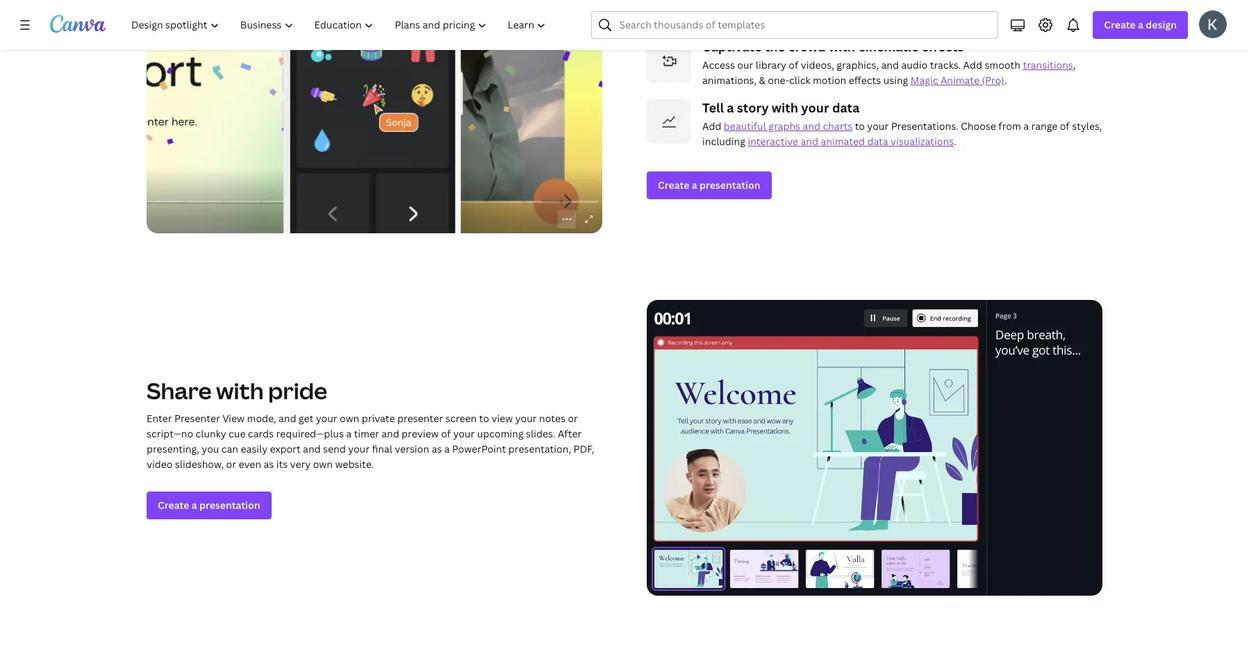 Task type: locate. For each thing, give the bounding box(es) containing it.
even
[[239, 458, 261, 471]]

effects inside , animations, & one-click motion effects using
[[849, 74, 881, 87]]

drumroll,
[[1055, 0, 1099, 10]]

1 horizontal spatial own
[[340, 412, 359, 425]]

with up "graphics,"
[[829, 38, 856, 55]]

and
[[882, 58, 899, 72], [803, 119, 821, 133], [801, 135, 819, 148], [279, 412, 296, 425], [382, 427, 399, 441], [303, 443, 321, 456]]

a inside to your presentations. choose from a range of styles, including
[[1024, 119, 1029, 133]]

one-
[[768, 74, 790, 87]]

presenter
[[174, 412, 220, 425]]

and down required—plus
[[303, 443, 321, 456]]

effects
[[922, 38, 964, 55], [849, 74, 881, 87]]

of up click
[[789, 58, 799, 72]]

graphs
[[769, 119, 801, 133]]

create a presentation link down slideshow,
[[147, 492, 271, 520]]

1 horizontal spatial to
[[855, 119, 865, 133]]

1 horizontal spatial create a presentation link
[[647, 172, 772, 199]]

own down send
[[313, 458, 333, 471]]

audio
[[902, 58, 928, 72]]

1 vertical spatial create a presentation
[[158, 499, 260, 512]]

upcoming
[[477, 427, 524, 441]]

1 vertical spatial magic
[[911, 74, 939, 87]]

None search field
[[592, 11, 999, 39]]

or down the can
[[226, 458, 236, 471]]

and left charts
[[803, 119, 821, 133]]

1 vertical spatial create a presentation link
[[147, 492, 271, 520]]

for down surprise
[[717, 12, 730, 26]]

2 vertical spatial of
[[441, 427, 451, 441]]

2 horizontal spatial or
[[775, 12, 785, 26]]

0 vertical spatial to
[[855, 119, 865, 133]]

captivate
[[703, 38, 762, 55]]

or left an
[[775, 12, 785, 26]]

version
[[395, 443, 429, 456]]

view
[[223, 412, 245, 425]]

0 vertical spatial create
[[1105, 18, 1136, 31]]

1 horizontal spatial of
[[789, 58, 799, 72]]

create down tell a story with your data image
[[658, 179, 690, 192]]

0 vertical spatial magic
[[916, 0, 943, 10]]

own up timer
[[340, 412, 359, 425]]

data right animated
[[868, 135, 889, 148]]

0 horizontal spatial .
[[954, 135, 957, 148]]

as left its
[[264, 458, 274, 471]]

as
[[432, 443, 442, 456], [264, 458, 274, 471]]

data up charts
[[832, 99, 860, 116]]

create for topmost create a presentation "link"
[[658, 179, 690, 192]]

magic animate (pro) link
[[911, 74, 1005, 87]]

tell a story with your data
[[703, 99, 860, 116]]

. down presentations. on the top right
[[954, 135, 957, 148]]

0 horizontal spatial of
[[441, 427, 451, 441]]

magic animate (pro) .
[[911, 74, 1007, 87]]

1 horizontal spatial presentation
[[700, 179, 761, 192]]

crowd
[[788, 38, 826, 55]]

confetti,
[[733, 12, 772, 26]]

magic down the audio
[[911, 74, 939, 87]]

to inside share with pride enter presenter view mode, and get your own private presenter screen to view your notes or script—no clunky cue cards required—plus a timer and preview of your upcoming slides. after presenting, you can easily export and send your final version as a powerpoint presentation, pdf, video slideshow, or even as its very own website.
[[479, 412, 489, 425]]

presentations.
[[891, 119, 959, 133]]

for
[[1039, 0, 1052, 10], [717, 12, 730, 26], [817, 12, 831, 26]]

pdf,
[[574, 443, 595, 456]]

create down video
[[158, 499, 189, 512]]

create a presentation link down the including
[[647, 172, 772, 199]]

your
[[744, 0, 766, 10], [802, 99, 830, 116], [868, 119, 889, 133], [316, 412, 337, 425], [515, 412, 537, 425], [453, 427, 475, 441], [348, 443, 370, 456]]

presenting
[[840, 0, 891, 10]]

for down while
[[817, 12, 831, 26]]

a inside create a design 'dropdown button'
[[1138, 18, 1144, 31]]

of down "screen"
[[441, 427, 451, 441]]

your up slides.
[[515, 412, 537, 425]]

create a presentation down slideshow,
[[158, 499, 260, 512]]

your up charts
[[802, 99, 830, 116]]

2 vertical spatial create
[[158, 499, 189, 512]]

1 vertical spatial effects
[[849, 74, 881, 87]]

magic
[[916, 0, 943, 10], [911, 74, 939, 87]]

audience
[[768, 0, 811, 10]]

access
[[703, 58, 735, 72]]

presenting,
[[147, 443, 199, 456]]

0 horizontal spatial effects
[[849, 74, 881, 87]]

enter
[[147, 412, 172, 425]]

0 horizontal spatial create a presentation link
[[147, 492, 271, 520]]

create a presentation for leftmost create a presentation "link"
[[158, 499, 260, 512]]

create a presentation link
[[647, 172, 772, 199], [147, 492, 271, 520]]

add
[[964, 58, 983, 72], [703, 119, 722, 133]]

with
[[893, 0, 913, 10], [829, 38, 856, 55], [772, 99, 799, 116], [216, 376, 264, 406]]

private
[[362, 412, 395, 425]]

to left view
[[479, 412, 489, 425]]

create left design
[[1105, 18, 1136, 31]]

your up confetti,
[[744, 0, 766, 10]]

1 vertical spatial add
[[703, 119, 722, 133]]

timer
[[354, 427, 379, 441]]

magic left the shortcuts.
[[916, 0, 943, 10]]

0 vertical spatial presentation
[[700, 179, 761, 192]]

add down tell
[[703, 119, 722, 133]]

1 vertical spatial as
[[264, 458, 274, 471]]

, animations, & one-click motion effects using
[[703, 58, 1076, 87]]

2 horizontal spatial of
[[1060, 119, 1070, 133]]

0 horizontal spatial for
[[717, 12, 730, 26]]

0 horizontal spatial add
[[703, 119, 722, 133]]

create a presentation down the including
[[658, 179, 761, 192]]

beautiful graphs and charts link
[[724, 119, 853, 133]]

surprise your audience while presenting with magic shortcuts. press 'd' for drumroll, 'c' for confetti, or an 'm' for mic drop.
[[703, 0, 1099, 26]]

0 vertical spatial of
[[789, 58, 799, 72]]

a
[[1138, 18, 1144, 31], [727, 99, 734, 116], [1024, 119, 1029, 133], [692, 179, 697, 192], [346, 427, 352, 441], [444, 443, 450, 456], [192, 499, 197, 512]]

easily
[[241, 443, 268, 456]]

2 horizontal spatial for
[[1039, 0, 1052, 10]]

with right presenting at the top
[[893, 0, 913, 10]]

. down smooth
[[1005, 74, 1007, 87]]

0 vertical spatial data
[[832, 99, 860, 116]]

effects down "graphics,"
[[849, 74, 881, 87]]

or up after
[[568, 412, 578, 425]]

to inside to your presentations. choose from a range of styles, including
[[855, 119, 865, 133]]

screen
[[446, 412, 477, 425]]

add up animate
[[964, 58, 983, 72]]

videos,
[[801, 58, 834, 72]]

to
[[855, 119, 865, 133], [479, 412, 489, 425]]

1 vertical spatial presentation
[[199, 499, 260, 512]]

0 horizontal spatial own
[[313, 458, 333, 471]]

share
[[147, 376, 212, 406]]

beautiful
[[724, 119, 766, 133]]

mode,
[[247, 412, 276, 425]]

your down "screen"
[[453, 427, 475, 441]]

presentation down the including
[[700, 179, 761, 192]]

to up interactive and animated data visualizations .
[[855, 119, 865, 133]]

your right get
[[316, 412, 337, 425]]

of inside share with pride enter presenter view mode, and get your own private presenter screen to view your notes or script—no clunky cue cards required—plus a timer and preview of your upcoming slides. after presenting, you can easily export and send your final version as a powerpoint presentation, pdf, video slideshow, or even as its very own website.
[[441, 427, 451, 441]]

and down beautiful graphs and charts link
[[801, 135, 819, 148]]

tell a story with your data image
[[647, 99, 691, 144]]

own
[[340, 412, 359, 425], [313, 458, 333, 471]]

1 vertical spatial of
[[1060, 119, 1070, 133]]

magic inside surprise your audience while presenting with magic shortcuts. press 'd' for drumroll, 'c' for confetti, or an 'm' for mic drop.
[[916, 0, 943, 10]]

tell
[[703, 99, 724, 116]]

of
[[789, 58, 799, 72], [1060, 119, 1070, 133], [441, 427, 451, 441]]

1 vertical spatial .
[[954, 135, 957, 148]]

2 vertical spatial or
[[226, 458, 236, 471]]

effects up tracks.
[[922, 38, 964, 55]]

2 horizontal spatial create
[[1105, 18, 1136, 31]]

0 horizontal spatial create
[[158, 499, 189, 512]]

as down preview
[[432, 443, 442, 456]]

1 horizontal spatial create a presentation
[[658, 179, 761, 192]]

1 horizontal spatial effects
[[922, 38, 964, 55]]

visualizations
[[891, 135, 954, 148]]

slideshow,
[[175, 458, 224, 471]]

including
[[703, 135, 746, 148]]

1 horizontal spatial or
[[568, 412, 578, 425]]

0 vertical spatial effects
[[922, 38, 964, 55]]

1 vertical spatial own
[[313, 458, 333, 471]]

&
[[759, 74, 766, 87]]

press
[[997, 0, 1022, 10]]

add beautiful graphs and charts
[[703, 119, 853, 133]]

with up graphs
[[772, 99, 799, 116]]

preview of remote control feature on canva presentations image
[[147, 0, 603, 233]]

0 vertical spatial as
[[432, 443, 442, 456]]

presentation,
[[509, 443, 571, 456]]

0 horizontal spatial data
[[832, 99, 860, 116]]

0 horizontal spatial create a presentation
[[158, 499, 260, 512]]

of right the range in the top right of the page
[[1060, 119, 1070, 133]]

,
[[1073, 58, 1076, 72]]

create for create a design 'dropdown button'
[[1105, 18, 1136, 31]]

shortcuts.
[[946, 0, 994, 10]]

captivate the crowd with cinematic effects
[[703, 38, 964, 55]]

your inside to your presentations. choose from a range of styles, including
[[868, 119, 889, 133]]

1 horizontal spatial create
[[658, 179, 690, 192]]

1 horizontal spatial data
[[868, 135, 889, 148]]

1 vertical spatial to
[[479, 412, 489, 425]]

mic
[[833, 12, 850, 26]]

0 vertical spatial create a presentation link
[[647, 172, 772, 199]]

0 horizontal spatial presentation
[[199, 499, 260, 512]]

1 vertical spatial create
[[658, 179, 690, 192]]

with up view
[[216, 376, 264, 406]]

0 vertical spatial create a presentation
[[658, 179, 761, 192]]

1 horizontal spatial .
[[1005, 74, 1007, 87]]

0 vertical spatial add
[[964, 58, 983, 72]]

create
[[1105, 18, 1136, 31], [658, 179, 690, 192], [158, 499, 189, 512]]

presentation down 'even'
[[199, 499, 260, 512]]

0 vertical spatial or
[[775, 12, 785, 26]]

0 horizontal spatial as
[[264, 458, 274, 471]]

1 vertical spatial data
[[868, 135, 889, 148]]

for right 'd'
[[1039, 0, 1052, 10]]

create inside 'dropdown button'
[[1105, 18, 1136, 31]]

cue
[[229, 427, 246, 441]]

your up interactive and animated data visualizations .
[[868, 119, 889, 133]]

create a presentation
[[658, 179, 761, 192], [158, 499, 260, 512]]

pride
[[268, 376, 327, 406]]

and up using
[[882, 58, 899, 72]]

0 horizontal spatial to
[[479, 412, 489, 425]]

click
[[790, 74, 811, 87]]



Task type: vqa. For each thing, say whether or not it's contained in the screenshot.
the rightmost by
no



Task type: describe. For each thing, give the bounding box(es) containing it.
you
[[202, 443, 219, 456]]

interactive and animated data visualizations .
[[748, 135, 957, 148]]

transitions
[[1023, 58, 1073, 72]]

script—no
[[147, 427, 193, 441]]

after
[[558, 427, 582, 441]]

presentation for leftmost create a presentation "link"
[[199, 499, 260, 512]]

view
[[492, 412, 513, 425]]

captivate the crowd with cinematic effects image
[[647, 38, 691, 83]]

from
[[999, 119, 1021, 133]]

export
[[270, 443, 301, 456]]

0 vertical spatial own
[[340, 412, 359, 425]]

1 horizontal spatial as
[[432, 443, 442, 456]]

1 horizontal spatial add
[[964, 58, 983, 72]]

story
[[737, 99, 769, 116]]

presentation for topmost create a presentation "link"
[[700, 179, 761, 192]]

your inside surprise your audience while presenting with magic shortcuts. press 'd' for drumroll, 'c' for confetti, or an 'm' for mic drop.
[[744, 0, 766, 10]]

(pro)
[[982, 74, 1005, 87]]

choose
[[961, 119, 996, 133]]

final
[[372, 443, 392, 456]]

create a presentation for topmost create a presentation "link"
[[658, 179, 761, 192]]

design
[[1146, 18, 1177, 31]]

and left get
[[279, 412, 296, 425]]

animations,
[[703, 74, 757, 87]]

create a design
[[1105, 18, 1177, 31]]

create a design button
[[1093, 11, 1188, 39]]

or inside surprise your audience while presenting with magic shortcuts. press 'd' for drumroll, 'c' for confetti, or an 'm' for mic drop.
[[775, 12, 785, 26]]

notes
[[539, 412, 566, 425]]

motion
[[813, 74, 847, 87]]

of inside to your presentations. choose from a range of styles, including
[[1060, 119, 1070, 133]]

graphics,
[[837, 58, 879, 72]]

1 horizontal spatial for
[[817, 12, 831, 26]]

to your presentations. choose from a range of styles, including
[[703, 119, 1103, 148]]

create for leftmost create a presentation "link"
[[158, 499, 189, 512]]

cards
[[248, 427, 274, 441]]

styles,
[[1072, 119, 1103, 133]]

1 vertical spatial or
[[568, 412, 578, 425]]

using
[[884, 74, 909, 87]]

interactive
[[748, 135, 799, 148]]

surprise
[[703, 0, 742, 10]]

website.
[[335, 458, 374, 471]]

presenter
[[397, 412, 443, 425]]

get
[[299, 412, 314, 425]]

'm'
[[801, 12, 815, 26]]

Search search field
[[620, 12, 990, 38]]

required—plus
[[276, 427, 344, 441]]

clunky
[[196, 427, 226, 441]]

with inside share with pride enter presenter view mode, and get your own private presenter screen to view your notes or script—no clunky cue cards required—plus a timer and preview of your upcoming slides. after presenting, you can easily export and send your final version as a powerpoint presentation, pdf, video slideshow, or even as its very own website.
[[216, 376, 264, 406]]

animated
[[821, 135, 865, 148]]

and up final
[[382, 427, 399, 441]]

its
[[276, 458, 288, 471]]

your up website.
[[348, 443, 370, 456]]

interactive and animated data visualizations link
[[748, 135, 954, 148]]

cinematic
[[859, 38, 919, 55]]

share with pride enter presenter view mode, and get your own private presenter screen to view your notes or script—no clunky cue cards required—plus a timer and preview of your upcoming slides. after presenting, you can easily export and send your final version as a powerpoint presentation, pdf, video slideshow, or even as its very own website.
[[147, 376, 595, 471]]

the
[[765, 38, 785, 55]]

'd'
[[1024, 0, 1036, 10]]

access our library of videos, graphics, and audio tracks. add smooth transitions
[[703, 58, 1073, 72]]

library
[[756, 58, 787, 72]]

top level navigation element
[[122, 11, 558, 39]]

can
[[222, 443, 238, 456]]

0 vertical spatial .
[[1005, 74, 1007, 87]]

animate
[[941, 74, 980, 87]]

very
[[290, 458, 311, 471]]

our
[[738, 58, 754, 72]]

drop.
[[853, 12, 877, 26]]

while
[[813, 0, 838, 10]]

'c'
[[703, 12, 714, 26]]

send
[[323, 443, 346, 456]]

range
[[1032, 119, 1058, 133]]

kendall parks image
[[1199, 10, 1227, 38]]

slides.
[[526, 427, 556, 441]]

an
[[787, 12, 799, 26]]

charts
[[823, 119, 853, 133]]

0 horizontal spatial or
[[226, 458, 236, 471]]

smooth
[[985, 58, 1021, 72]]

tracks.
[[930, 58, 961, 72]]

powerpoint
[[452, 443, 506, 456]]

transitions link
[[1023, 58, 1073, 72]]

preview
[[402, 427, 439, 441]]

with inside surprise your audience while presenting with magic shortcuts. press 'd' for drumroll, 'c' for confetti, or an 'm' for mic drop.
[[893, 0, 913, 10]]



